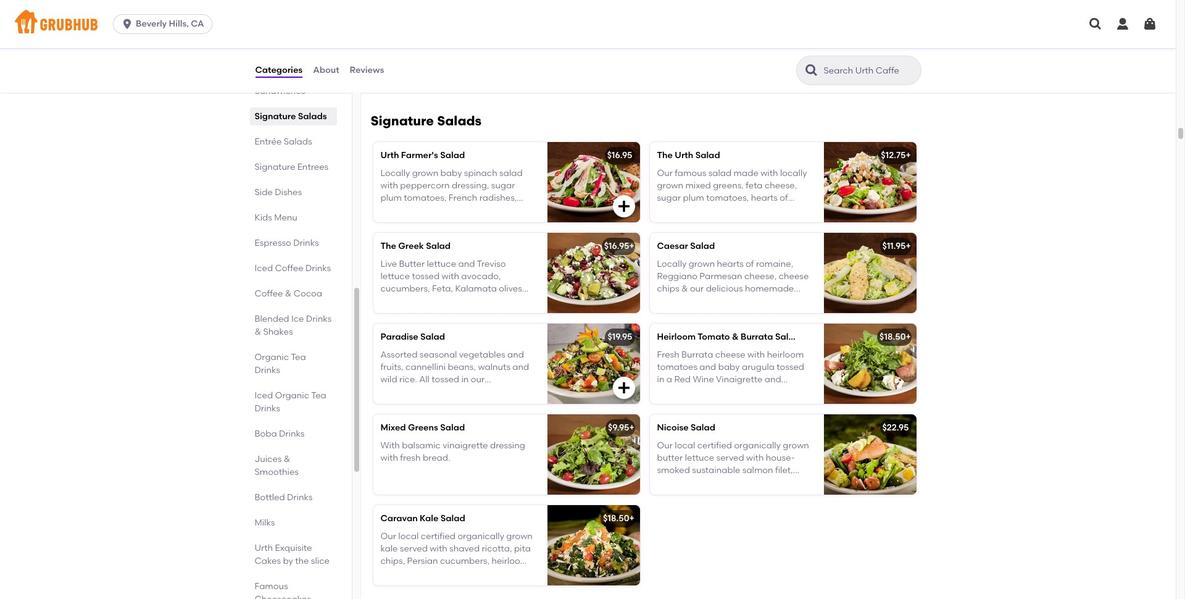 Task type: vqa. For each thing, say whether or not it's contained in the screenshot.
SIGNATURE
yes



Task type: locate. For each thing, give the bounding box(es) containing it.
2 horizontal spatial a
[[763, 387, 769, 397]]

the urth salad
[[658, 150, 721, 161]]

&
[[682, 284, 688, 294], [285, 288, 292, 299], [255, 327, 261, 337], [733, 332, 739, 342], [755, 387, 761, 397], [284, 454, 291, 465]]

paradise salad
[[381, 332, 445, 342]]

sandwiches
[[255, 86, 305, 96]]

$16.95 +
[[605, 241, 635, 252]]

0 vertical spatial caesar
[[658, 241, 689, 252]]

0 horizontal spatial cheese
[[716, 349, 746, 360]]

1 vertical spatial grown
[[507, 531, 533, 541]]

2 vertical spatial and
[[485, 569, 502, 579]]

wine
[[693, 374, 715, 385]]

drinks right ice
[[306, 314, 332, 324]]

+
[[906, 150, 912, 161], [630, 241, 635, 252], [906, 241, 912, 252], [906, 332, 912, 342], [630, 423, 635, 433], [630, 513, 635, 524]]

0 vertical spatial organic
[[255, 352, 289, 363]]

& right oil
[[755, 387, 761, 397]]

balsamic down tossed
[[771, 387, 810, 397]]

categories button
[[255, 48, 303, 93]]

of
[[746, 259, 755, 269]]

1 vertical spatial balsamic
[[402, 440, 441, 451]]

0 horizontal spatial urth
[[255, 543, 273, 553]]

grown up parmesan
[[689, 259, 715, 269]]

shaved
[[450, 544, 480, 554]]

& left our
[[682, 284, 688, 294]]

$11.95 +
[[883, 241, 912, 252]]

caravan
[[381, 513, 418, 524]]

reduction.
[[658, 400, 700, 410]]

salad
[[441, 150, 465, 161], [696, 150, 721, 161], [426, 241, 451, 252], [691, 241, 715, 252], [421, 332, 445, 342], [776, 332, 800, 342], [441, 423, 465, 433], [691, 423, 716, 433], [441, 513, 466, 524]]

1 vertical spatial burrata
[[682, 349, 714, 360]]

heirloom inside "fresh burrata cheese with heirloom tomatoes and baby arugula tossed in a red wine vinaigrette and garnished with basil oil & a balsamic reduction."
[[768, 349, 804, 360]]

caesar down chips
[[658, 296, 688, 307]]

locally grown hearts of romaine, reggiano parmesan cheese, cheese chips & our delicious homemade caesar dressing.
[[658, 259, 809, 307]]

& left cocoa
[[285, 288, 292, 299]]

2 caesar from the top
[[658, 296, 688, 307]]

svg image
[[1116, 17, 1131, 32], [121, 18, 133, 30], [617, 199, 632, 214]]

$18.50 for fresh burrata cheese with heirloom tomatoes and baby arugula tossed in a red wine vinaigrette and garnished with basil oil & a balsamic reduction.
[[880, 332, 906, 342]]

a down tomatoes,
[[381, 581, 387, 592]]

by
[[283, 556, 293, 566]]

1 horizontal spatial tea
[[311, 390, 327, 401]]

pita
[[514, 544, 531, 554]]

0 vertical spatial cheese
[[779, 271, 809, 282]]

+ for caesar salad
[[906, 241, 912, 252]]

drinks up boba
[[255, 403, 280, 414]]

0 horizontal spatial and
[[485, 569, 502, 579]]

organic inside organic tea drinks
[[255, 352, 289, 363]]

with up arugula
[[748, 349, 766, 360]]

and up wine
[[700, 362, 717, 372]]

the for the greek salad
[[381, 241, 397, 252]]

salads
[[298, 111, 327, 122], [437, 113, 482, 129], [284, 137, 312, 147]]

cheese
[[779, 271, 809, 282], [716, 349, 746, 360]]

1 vertical spatial organic
[[275, 390, 310, 401]]

1 vertical spatial and
[[765, 374, 782, 385]]

beverly hills, ca button
[[113, 14, 217, 34]]

2 iced from the top
[[255, 390, 273, 401]]

+ for the greek salad
[[630, 241, 635, 252]]

balsamic up fresh
[[402, 440, 441, 451]]

caravan kale salad image
[[548, 505, 640, 586]]

tomatoes
[[658, 362, 698, 372]]

0 vertical spatial coffee
[[275, 263, 304, 274]]

grown up pita
[[507, 531, 533, 541]]

Search Urth Caffe search field
[[823, 65, 918, 77]]

famous
[[255, 581, 288, 592]]

tea inside organic tea drinks
[[291, 352, 306, 363]]

baby
[[719, 362, 740, 372]]

a
[[667, 374, 673, 385], [763, 387, 769, 397], [381, 581, 387, 592]]

signature salads
[[255, 111, 327, 122], [371, 113, 482, 129]]

signature up side dishes
[[255, 162, 295, 172]]

1 vertical spatial $16.95
[[605, 241, 630, 252]]

0 vertical spatial grown
[[689, 259, 715, 269]]

hearts
[[717, 259, 744, 269]]

caesar up locally
[[658, 241, 689, 252]]

coffee up "blended" on the left
[[255, 288, 283, 299]]

2 horizontal spatial and
[[765, 374, 782, 385]]

vinaigrette
[[443, 440, 488, 451]]

svg image
[[1089, 17, 1104, 32], [1143, 17, 1158, 32], [617, 381, 632, 396]]

salads up urth farmer's salad
[[437, 113, 482, 129]]

+ for the urth salad
[[906, 150, 912, 161]]

1 vertical spatial in
[[525, 569, 532, 579]]

burrata up arugula
[[741, 332, 774, 342]]

0 vertical spatial $18.50 +
[[880, 332, 912, 342]]

0 horizontal spatial balsamic
[[402, 440, 441, 451]]

organic inside 'iced organic tea drinks'
[[275, 390, 310, 401]]

side dishes
[[255, 187, 302, 198]]

bottled
[[255, 492, 285, 503]]

drinks up 'iced organic tea drinks' at the left of the page
[[255, 365, 280, 376]]

a right oil
[[763, 387, 769, 397]]

heirloom up mint
[[492, 556, 529, 567]]

caesar inside locally grown hearts of romaine, reggiano parmesan cheese, cheese chips & our delicious homemade caesar dressing.
[[658, 296, 688, 307]]

blended
[[255, 314, 289, 324]]

& up smoothies
[[284, 454, 291, 465]]

0 vertical spatial a
[[667, 374, 673, 385]]

coffee
[[275, 263, 304, 274], [255, 288, 283, 299]]

1 vertical spatial tea
[[311, 390, 327, 401]]

1 horizontal spatial a
[[667, 374, 673, 385]]

heirloom up tossed
[[768, 349, 804, 360]]

famous cheesecake
[[255, 581, 311, 599]]

heirloom
[[768, 349, 804, 360], [492, 556, 529, 567]]

iced inside 'iced organic tea drinks'
[[255, 390, 273, 401]]

0 vertical spatial the
[[658, 150, 673, 161]]

1 horizontal spatial grown
[[689, 259, 715, 269]]

1 vertical spatial iced
[[255, 390, 273, 401]]

caesar
[[658, 241, 689, 252], [658, 296, 688, 307]]

with
[[748, 349, 766, 360], [702, 387, 719, 397], [381, 453, 398, 463], [430, 544, 448, 554]]

$18.50 for our local certified organically grown kale served with shaved ricotta, pita chips, persian cucumbers, heirloom tomatoes, sweet potato, and mint in a pomegranate vinaigrette.
[[604, 513, 630, 524]]

signature salads up urth farmer's salad
[[371, 113, 482, 129]]

cocoa
[[294, 288, 322, 299]]

a for fresh burrata cheese with heirloom tomatoes and baby arugula tossed in a red wine vinaigrette and garnished with basil oil & a balsamic reduction.
[[763, 387, 769, 397]]

& inside juices & smoothies
[[284, 454, 291, 465]]

turkey burger image
[[548, 7, 640, 87]]

0 vertical spatial $16.95
[[608, 150, 633, 161]]

the
[[658, 150, 673, 161], [381, 241, 397, 252]]

mixed
[[381, 423, 406, 433]]

1 horizontal spatial cheese
[[779, 271, 809, 282]]

salads up entrée salads
[[298, 111, 327, 122]]

1 iced from the top
[[255, 263, 273, 274]]

in right mint
[[525, 569, 532, 579]]

organic down organic tea drinks
[[275, 390, 310, 401]]

entrée salads
[[255, 137, 312, 147]]

a left red at right bottom
[[667, 374, 673, 385]]

0 horizontal spatial $18.50 +
[[604, 513, 635, 524]]

$16.95 for $16.95 +
[[605, 241, 630, 252]]

balsamic inside the with balsamic vinaigrette dressing with fresh bread.
[[402, 440, 441, 451]]

$9.95
[[608, 423, 630, 433]]

iced down organic tea drinks
[[255, 390, 273, 401]]

persian
[[407, 556, 438, 567]]

in down tomatoes
[[658, 374, 665, 385]]

1 horizontal spatial and
[[700, 362, 717, 372]]

and
[[700, 362, 717, 372], [765, 374, 782, 385], [485, 569, 502, 579]]

iced down espresso
[[255, 263, 273, 274]]

arugula
[[742, 362, 775, 372]]

0 horizontal spatial $18.50
[[604, 513, 630, 524]]

kale
[[381, 544, 398, 554]]

with balsamic vinaigrette dressing with fresh bread.
[[381, 440, 526, 463]]

$22.95
[[883, 423, 910, 433]]

signature up 'sandwiches'
[[255, 73, 295, 83]]

and inside our local certified organically grown kale served with shaved ricotta, pita chips, persian cucumbers, heirloom tomatoes, sweet potato, and mint in a pomegranate vinaigrette.
[[485, 569, 502, 579]]

entrée
[[255, 137, 282, 147]]

a inside our local certified organically grown kale served with shaved ricotta, pita chips, persian cucumbers, heirloom tomatoes, sweet potato, and mint in a pomegranate vinaigrette.
[[381, 581, 387, 592]]

urth inside urth exquisite cakes by the slice
[[255, 543, 273, 553]]

0 horizontal spatial tea
[[291, 352, 306, 363]]

svg image inside beverly hills, ca button
[[121, 18, 133, 30]]

heirloom inside our local certified organically grown kale served with shaved ricotta, pita chips, persian cucumbers, heirloom tomatoes, sweet potato, and mint in a pomegranate vinaigrette.
[[492, 556, 529, 567]]

and down arugula
[[765, 374, 782, 385]]

fresh burrata cheese with heirloom tomatoes and baby arugula tossed in a red wine vinaigrette and garnished with basil oil & a balsamic reduction.
[[658, 349, 810, 410]]

organic down shakes
[[255, 352, 289, 363]]

with down "with"
[[381, 453, 398, 463]]

1 horizontal spatial $18.50
[[880, 332, 906, 342]]

0 horizontal spatial the
[[381, 241, 397, 252]]

grown
[[689, 259, 715, 269], [507, 531, 533, 541]]

1 horizontal spatial svg image
[[1089, 17, 1104, 32]]

1 vertical spatial cheese
[[716, 349, 746, 360]]

search icon image
[[805, 63, 819, 78]]

urth farmer's salad image
[[548, 142, 640, 223]]

1 horizontal spatial heirloom
[[768, 349, 804, 360]]

the for the urth salad
[[658, 150, 673, 161]]

urth farmer's salad
[[381, 150, 465, 161]]

$11.95
[[883, 241, 906, 252]]

and left mint
[[485, 569, 502, 579]]

with inside our local certified organically grown kale served with shaved ricotta, pita chips, persian cucumbers, heirloom tomatoes, sweet potato, and mint in a pomegranate vinaigrette.
[[430, 544, 448, 554]]

1 horizontal spatial balsamic
[[771, 387, 810, 397]]

1 vertical spatial the
[[381, 241, 397, 252]]

0 horizontal spatial in
[[525, 569, 532, 579]]

in
[[658, 374, 665, 385], [525, 569, 532, 579]]

0 horizontal spatial svg image
[[121, 18, 133, 30]]

0 horizontal spatial a
[[381, 581, 387, 592]]

reviews button
[[349, 48, 385, 93]]

0 horizontal spatial signature salads
[[255, 111, 327, 122]]

drinks inside 'blended ice drinks & shakes'
[[306, 314, 332, 324]]

+ for heirloom tomato & burrata salad (seasonal)
[[906, 332, 912, 342]]

served
[[400, 544, 428, 554]]

1 vertical spatial a
[[763, 387, 769, 397]]

0 vertical spatial heirloom
[[768, 349, 804, 360]]

farmer's
[[401, 150, 438, 161]]

1 vertical spatial heirloom
[[492, 556, 529, 567]]

red
[[675, 374, 691, 385]]

nicoise
[[658, 423, 689, 433]]

1 horizontal spatial urth
[[381, 150, 399, 161]]

1 caesar from the top
[[658, 241, 689, 252]]

2 horizontal spatial svg image
[[1116, 17, 1131, 32]]

0 horizontal spatial grown
[[507, 531, 533, 541]]

burrata inside "fresh burrata cheese with heirloom tomatoes and baby arugula tossed in a red wine vinaigrette and garnished with basil oil & a balsamic reduction."
[[682, 349, 714, 360]]

delicious
[[706, 284, 743, 294]]

2 vertical spatial a
[[381, 581, 387, 592]]

1 horizontal spatial $18.50 +
[[880, 332, 912, 342]]

$9.95 +
[[608, 423, 635, 433]]

$18.50 +
[[880, 332, 912, 342], [604, 513, 635, 524]]

burrata up tomatoes
[[682, 349, 714, 360]]

drinks up iced coffee drinks
[[294, 238, 319, 248]]

& inside 'blended ice drinks & shakes'
[[255, 327, 261, 337]]

entrees
[[298, 162, 329, 172]]

0 vertical spatial burrata
[[741, 332, 774, 342]]

1 vertical spatial $18.50 +
[[604, 513, 635, 524]]

1 horizontal spatial burrata
[[741, 332, 774, 342]]

fresh
[[658, 349, 680, 360]]

beverly hills, ca
[[136, 19, 204, 29]]

categories
[[255, 65, 303, 75]]

0 vertical spatial iced
[[255, 263, 273, 274]]

signature salads up entrée salads
[[255, 111, 327, 122]]

0 horizontal spatial burrata
[[682, 349, 714, 360]]

+ for caravan kale salad
[[630, 513, 635, 524]]

1 horizontal spatial in
[[658, 374, 665, 385]]

0 vertical spatial balsamic
[[771, 387, 810, 397]]

0 vertical spatial $18.50
[[880, 332, 906, 342]]

1 vertical spatial caesar
[[658, 296, 688, 307]]

1 vertical spatial $18.50
[[604, 513, 630, 524]]

nicoise salad image
[[824, 415, 917, 495]]

$18.50 + for our local certified organically grown kale served with shaved ricotta, pita chips, persian cucumbers, heirloom tomatoes, sweet potato, and mint in a pomegranate vinaigrette.
[[604, 513, 635, 524]]

ice
[[292, 314, 304, 324]]

0 vertical spatial tea
[[291, 352, 306, 363]]

signature down 'sandwiches'
[[255, 111, 296, 122]]

1 horizontal spatial the
[[658, 150, 673, 161]]

coffee up coffee & cocoa
[[275, 263, 304, 274]]

cheese down romaine,
[[779, 271, 809, 282]]

0 horizontal spatial heirloom
[[492, 556, 529, 567]]

cheese up baby
[[716, 349, 746, 360]]

with down certified
[[430, 544, 448, 554]]

& down "blended" on the left
[[255, 327, 261, 337]]

0 vertical spatial in
[[658, 374, 665, 385]]

$18.50
[[880, 332, 906, 342], [604, 513, 630, 524]]

& right the tomato
[[733, 332, 739, 342]]



Task type: describe. For each thing, give the bounding box(es) containing it.
signature entrees
[[255, 162, 329, 172]]

nicoise salad
[[658, 423, 716, 433]]

in inside "fresh burrata cheese with heirloom tomatoes and baby arugula tossed in a red wine vinaigrette and garnished with basil oil & a balsamic reduction."
[[658, 374, 665, 385]]

1 vertical spatial coffee
[[255, 288, 283, 299]]

the greek salad image
[[548, 233, 640, 313]]

+ for mixed greens salad
[[630, 423, 635, 433]]

a for our local certified organically grown kale served with shaved ricotta, pita chips, persian cucumbers, heirloom tomatoes, sweet potato, and mint in a pomegranate vinaigrette.
[[381, 581, 387, 592]]

cheese inside locally grown hearts of romaine, reggiano parmesan cheese, cheese chips & our delicious homemade caesar dressing.
[[779, 271, 809, 282]]

$12.75 +
[[882, 150, 912, 161]]

chips,
[[381, 556, 405, 567]]

$16.95 for $16.95
[[608, 150, 633, 161]]

ricotta,
[[482, 544, 512, 554]]

side
[[255, 187, 273, 198]]

basil
[[721, 387, 741, 397]]

boba drinks
[[255, 429, 305, 439]]

2 horizontal spatial svg image
[[1143, 17, 1158, 32]]

organic tea drinks
[[255, 352, 306, 376]]

with down wine
[[702, 387, 719, 397]]

menu
[[274, 212, 298, 223]]

drinks right boba
[[279, 429, 305, 439]]

fresh
[[400, 453, 421, 463]]

$12.75
[[882, 150, 906, 161]]

iced organic tea drinks
[[255, 390, 327, 414]]

1 horizontal spatial svg image
[[617, 199, 632, 214]]

0 horizontal spatial svg image
[[617, 381, 632, 396]]

mixed greens salad
[[381, 423, 465, 433]]

urth exquisite cakes by the slice
[[255, 543, 330, 566]]

salads up the signature entrees
[[284, 137, 312, 147]]

with inside the with balsamic vinaigrette dressing with fresh bread.
[[381, 453, 398, 463]]

vinaigrette
[[717, 374, 763, 385]]

drinks up cocoa
[[306, 263, 331, 274]]

signature up the 'farmer's' in the left top of the page
[[371, 113, 434, 129]]

heirloom
[[658, 332, 696, 342]]

oil
[[743, 387, 753, 397]]

dressing
[[490, 440, 526, 451]]

2 horizontal spatial urth
[[675, 150, 694, 161]]

dishes
[[275, 187, 302, 198]]

& inside locally grown hearts of romaine, reggiano parmesan cheese, cheese chips & our delicious homemade caesar dressing.
[[682, 284, 688, 294]]

paradise
[[381, 332, 419, 342]]

iced for iced organic tea drinks
[[255, 390, 273, 401]]

heirloom tomato & burrata salad (seasonal) image
[[824, 324, 917, 404]]

with
[[381, 440, 400, 451]]

organically
[[458, 531, 505, 541]]

parmesan
[[700, 271, 743, 282]]

cheese inside "fresh burrata cheese with heirloom tomatoes and baby arugula tossed in a red wine vinaigrette and garnished with basil oil & a balsamic reduction."
[[716, 349, 746, 360]]

juices
[[255, 454, 282, 465]]

our
[[691, 284, 704, 294]]

kale
[[420, 513, 439, 524]]

homemade
[[745, 284, 795, 294]]

smoothies
[[255, 467, 299, 477]]

bread.
[[423, 453, 451, 463]]

tossed
[[777, 362, 805, 372]]

iced coffee drinks
[[255, 263, 331, 274]]

tea inside 'iced organic tea drinks'
[[311, 390, 327, 401]]

about button
[[313, 48, 340, 93]]

signature inside signature sandwiches
[[255, 73, 295, 83]]

mixed greens salad image
[[548, 415, 640, 495]]

$18.50 + for fresh burrata cheese with heirloom tomatoes and baby arugula tossed in a red wine vinaigrette and garnished with basil oil & a balsamic reduction.
[[880, 332, 912, 342]]

romaine,
[[757, 259, 794, 269]]

cucumbers,
[[440, 556, 490, 567]]

juices & smoothies
[[255, 454, 299, 477]]

dressing.
[[690, 296, 728, 307]]

tomato
[[698, 332, 730, 342]]

heirloom tomato & burrata salad (seasonal)
[[658, 332, 848, 342]]

the
[[295, 556, 309, 566]]

tomatoes,
[[381, 569, 423, 579]]

the greek salad
[[381, 241, 451, 252]]

(seasonal)
[[803, 332, 848, 342]]

grown inside our local certified organically grown kale served with shaved ricotta, pita chips, persian cucumbers, heirloom tomatoes, sweet potato, and mint in a pomegranate vinaigrette.
[[507, 531, 533, 541]]

certified
[[421, 531, 456, 541]]

boba
[[255, 429, 277, 439]]

exquisite
[[275, 543, 312, 553]]

caesar salad image
[[824, 233, 917, 313]]

reviews
[[350, 65, 384, 75]]

grown inside locally grown hearts of romaine, reggiano parmesan cheese, cheese chips & our delicious homemade caesar dressing.
[[689, 259, 715, 269]]

kids
[[255, 212, 272, 223]]

coffee & cocoa
[[255, 288, 322, 299]]

& inside "fresh burrata cheese with heirloom tomatoes and baby arugula tossed in a red wine vinaigrette and garnished with basil oil & a balsamic reduction."
[[755, 387, 761, 397]]

bottled drinks
[[255, 492, 313, 503]]

paradise salad image
[[548, 324, 640, 404]]

drinks right bottled
[[287, 492, 313, 503]]

urth for urth exquisite cakes by the slice
[[255, 543, 273, 553]]

blended ice drinks & shakes
[[255, 314, 332, 337]]

the "new yorker" sandwich image
[[824, 7, 917, 87]]

balsamic inside "fresh burrata cheese with heirloom tomatoes and baby arugula tossed in a red wine vinaigrette and garnished with basil oil & a balsamic reduction."
[[771, 387, 810, 397]]

shakes
[[263, 327, 293, 337]]

ca
[[191, 19, 204, 29]]

locally
[[658, 259, 687, 269]]

0 vertical spatial and
[[700, 362, 717, 372]]

pomegranate
[[389, 581, 447, 592]]

local
[[399, 531, 419, 541]]

drinks inside 'iced organic tea drinks'
[[255, 403, 280, 414]]

the urth salad image
[[824, 142, 917, 223]]

iced for iced coffee drinks
[[255, 263, 273, 274]]

our local certified organically grown kale served with shaved ricotta, pita chips, persian cucumbers, heirloom tomatoes, sweet potato, and mint in a pomegranate vinaigrette.
[[381, 531, 533, 592]]

cakes
[[255, 556, 281, 566]]

potato,
[[452, 569, 483, 579]]

drinks inside organic tea drinks
[[255, 365, 280, 376]]

sweet
[[426, 569, 450, 579]]

espresso drinks
[[255, 238, 319, 248]]

our
[[381, 531, 397, 541]]

1 horizontal spatial signature salads
[[371, 113, 482, 129]]

cheese,
[[745, 271, 777, 282]]

main navigation navigation
[[0, 0, 1177, 48]]

chips
[[658, 284, 680, 294]]

greek
[[399, 241, 424, 252]]

caesar salad
[[658, 241, 715, 252]]

slice
[[311, 556, 330, 566]]

vinaigrette.
[[449, 581, 496, 592]]

espresso
[[255, 238, 291, 248]]

reggiano
[[658, 271, 698, 282]]

in inside our local certified organically grown kale served with shaved ricotta, pita chips, persian cucumbers, heirloom tomatoes, sweet potato, and mint in a pomegranate vinaigrette.
[[525, 569, 532, 579]]

urth for urth farmer's salad
[[381, 150, 399, 161]]

$19.95
[[608, 332, 633, 342]]



